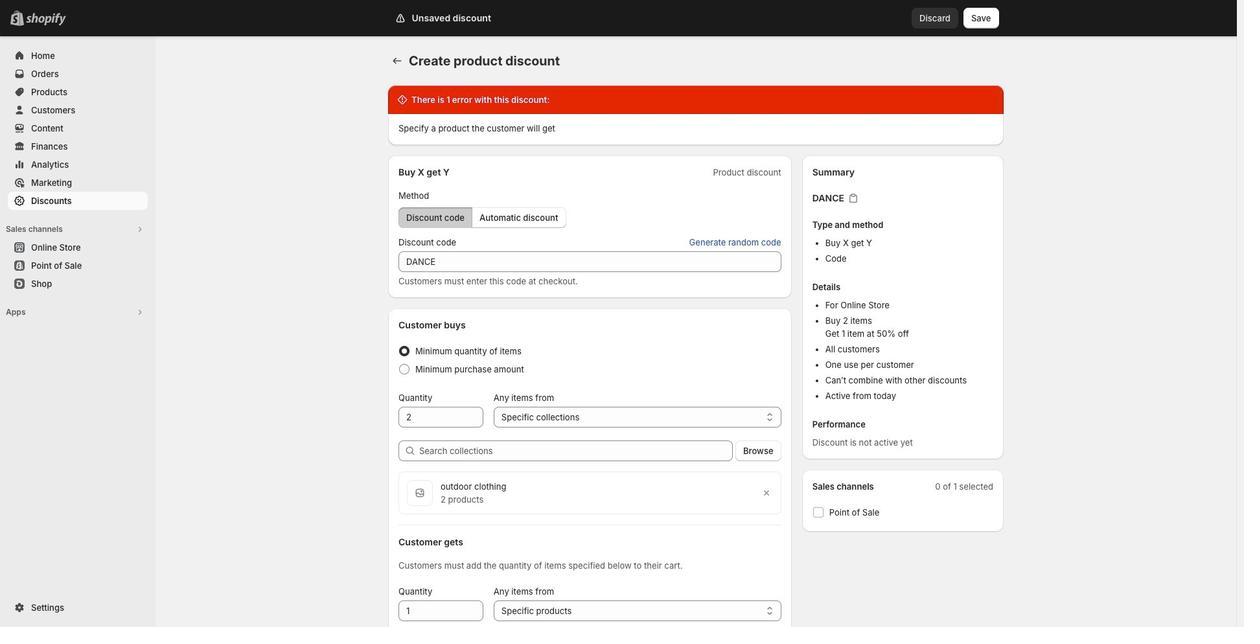 Task type: locate. For each thing, give the bounding box(es) containing it.
None text field
[[399, 407, 483, 428]]

shopify image
[[26, 13, 66, 26]]

None text field
[[399, 252, 782, 272], [399, 601, 483, 622], [399, 252, 782, 272], [399, 601, 483, 622]]



Task type: describe. For each thing, give the bounding box(es) containing it.
Search collections text field
[[419, 441, 733, 462]]



